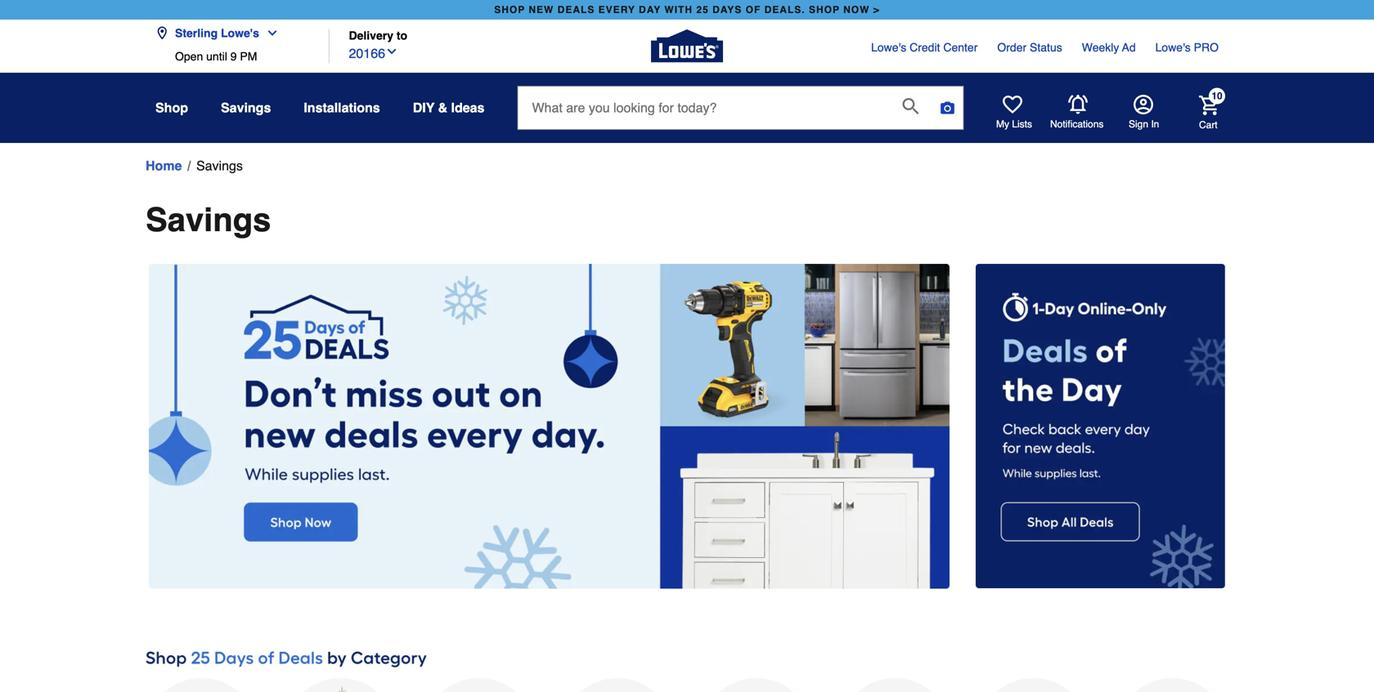 Task type: describe. For each thing, give the bounding box(es) containing it.
lowe's credit center link
[[871, 39, 978, 56]]

diy & ideas
[[413, 100, 485, 115]]

delivery
[[349, 29, 393, 42]]

9
[[230, 50, 237, 63]]

of
[[746, 4, 761, 16]]

to
[[397, 29, 407, 42]]

lowe's pro
[[1156, 41, 1219, 54]]

2 vertical spatial savings
[[146, 201, 271, 239]]

my lists
[[996, 119, 1032, 130]]

ideas
[[451, 100, 485, 115]]

days
[[713, 4, 742, 16]]

lowe's home improvement account image
[[1134, 95, 1154, 115]]

sign
[[1129, 119, 1149, 130]]

savings for savings link
[[196, 158, 243, 173]]

my
[[996, 119, 1010, 130]]

20166
[[349, 46, 385, 61]]

lowe's home improvement cart image
[[1199, 96, 1219, 115]]

lowe's for lowe's pro
[[1156, 41, 1191, 54]]

sign in
[[1129, 119, 1160, 130]]

open until 9 pm
[[175, 50, 257, 63]]

my lists link
[[996, 95, 1032, 131]]

shop
[[155, 100, 188, 115]]

chevron down image
[[259, 27, 279, 40]]

weekly ad
[[1082, 41, 1136, 54]]

installations button
[[304, 93, 380, 123]]

status
[[1030, 41, 1062, 54]]

sterling lowe's button
[[155, 17, 285, 50]]

1 shop from the left
[[494, 4, 525, 16]]

with
[[665, 4, 693, 16]]

new
[[529, 4, 554, 16]]

notifications
[[1050, 119, 1104, 130]]

until
[[206, 50, 227, 63]]

lowe's credit center
[[871, 41, 978, 54]]

delivery to
[[349, 29, 407, 42]]

savings button
[[221, 93, 271, 123]]

>
[[874, 4, 880, 16]]

in
[[1151, 119, 1160, 130]]

home link
[[146, 156, 182, 176]]

now
[[844, 4, 870, 16]]

a dewalt power tool set. image
[[423, 679, 535, 693]]

sterling
[[175, 27, 218, 40]]

&
[[438, 100, 448, 115]]

credit
[[910, 41, 940, 54]]

camera image
[[940, 100, 956, 116]]

1-day online-only deals of the day. check every day for new deals. while supplies last. image
[[976, 264, 1226, 589]]

2 shop from the left
[[809, 4, 840, 16]]



Task type: vqa. For each thing, say whether or not it's contained in the screenshot.
$ related to Round Brown Polyester Pillow Dog Bed (Small)
no



Task type: locate. For each thing, give the bounding box(es) containing it.
every
[[599, 4, 636, 16]]

chevron down image
[[385, 45, 398, 58]]

search image
[[903, 98, 919, 115]]

pro
[[1194, 41, 1219, 54]]

savings right the home
[[196, 158, 243, 173]]

shop
[[494, 4, 525, 16], [809, 4, 840, 16]]

sterling lowe's
[[175, 27, 259, 40]]

20166 button
[[349, 42, 398, 63]]

0 horizontal spatial lowe's
[[221, 27, 259, 40]]

day
[[639, 4, 661, 16]]

a gas grill. image
[[978, 679, 1090, 693]]

shop button
[[155, 93, 188, 123]]

None search field
[[517, 86, 964, 145]]

a fire pit table. image
[[1116, 679, 1229, 693]]

savings link
[[196, 156, 243, 176]]

sign in button
[[1129, 95, 1160, 131]]

lowe's
[[221, 27, 259, 40], [871, 41, 907, 54], [1156, 41, 1191, 54]]

a stainless steel french door refrigerator. image
[[146, 679, 258, 693]]

a leaf blower. image
[[839, 679, 951, 693]]

1 horizontal spatial lowe's
[[871, 41, 907, 54]]

Search Query text field
[[518, 87, 890, 129]]

0 vertical spatial savings
[[221, 100, 271, 115]]

shop left now
[[809, 4, 840, 16]]

deals
[[558, 4, 595, 16]]

diy & ideas button
[[413, 93, 485, 123]]

home
[[146, 158, 182, 173]]

a prelit christmas tree. image
[[284, 679, 397, 693]]

lowe's inside button
[[221, 27, 259, 40]]

savings
[[221, 100, 271, 115], [196, 158, 243, 173], [146, 201, 271, 239]]

lowe's up 9
[[221, 27, 259, 40]]

savings for savings button
[[221, 100, 271, 115]]

deals.
[[765, 4, 806, 16]]

shop left "new" in the left of the page
[[494, 4, 525, 16]]

cart
[[1199, 119, 1218, 131]]

lowe's left credit
[[871, 41, 907, 54]]

order status
[[998, 41, 1062, 54]]

diy
[[413, 100, 435, 115]]

installations
[[304, 100, 380, 115]]

location image
[[155, 27, 169, 40]]

shop new deals every day with 25 days of deals. shop now > link
[[491, 0, 883, 20]]

ad
[[1122, 41, 1136, 54]]

order
[[998, 41, 1027, 54]]

a ceiling fan. image
[[700, 679, 813, 693]]

a stainless steel bathroom faucet. image
[[562, 679, 674, 693]]

savings down savings link
[[146, 201, 271, 239]]

1 vertical spatial savings
[[196, 158, 243, 173]]

lists
[[1012, 119, 1032, 130]]

lowe's home improvement lists image
[[1003, 95, 1023, 115]]

open
[[175, 50, 203, 63]]

lowe's left pro
[[1156, 41, 1191, 54]]

0 horizontal spatial shop
[[494, 4, 525, 16]]

lowe's home improvement logo image
[[651, 10, 723, 82]]

10
[[1212, 90, 1223, 102]]

lowe's pro link
[[1156, 39, 1219, 56]]

2 horizontal spatial lowe's
[[1156, 41, 1191, 54]]

25 days of deals. don't miss out on new deals every day. while supplies last. image
[[149, 264, 950, 589]]

savings down pm
[[221, 100, 271, 115]]

weekly
[[1082, 41, 1119, 54]]

lowe's for lowe's credit center
[[871, 41, 907, 54]]

order status link
[[998, 39, 1062, 56]]

weekly ad link
[[1082, 39, 1136, 56]]

shop 25 days of deals by category. image
[[146, 645, 1229, 673]]

shop new deals every day with 25 days of deals. shop now >
[[494, 4, 880, 16]]

pm
[[240, 50, 257, 63]]

1 horizontal spatial shop
[[809, 4, 840, 16]]

lowe's home improvement notification center image
[[1068, 95, 1088, 115]]

25
[[697, 4, 709, 16]]

center
[[944, 41, 978, 54]]



